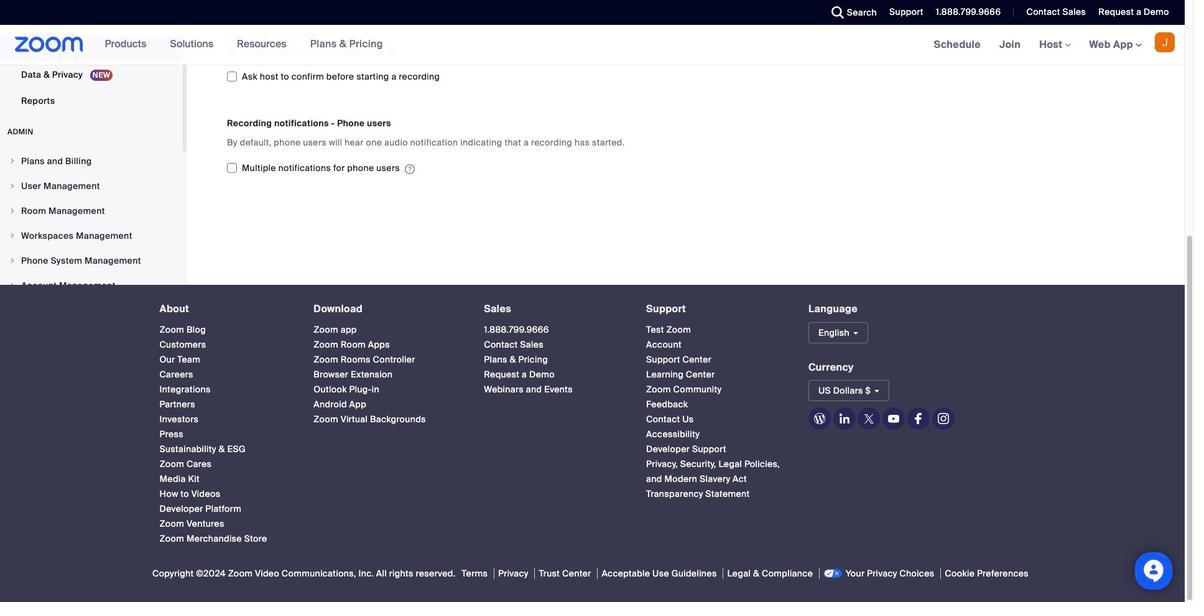 Task type: vqa. For each thing, say whether or not it's contained in the screenshot.
option group
yes



Task type: describe. For each thing, give the bounding box(es) containing it.
3 heading from the left
[[484, 304, 624, 315]]

meetings navigation
[[925, 25, 1185, 65]]

5 menu item from the top
[[0, 249, 183, 272]]

3 right image from the top
[[9, 282, 16, 289]]

1 right image from the top
[[9, 207, 16, 215]]

product information navigation
[[96, 25, 392, 65]]

2 right image from the top
[[9, 257, 16, 264]]

3 menu item from the top
[[0, 199, 183, 223]]

2 heading from the left
[[314, 304, 462, 315]]

right image for 6th menu item from the bottom
[[9, 157, 16, 165]]

4 menu item from the top
[[0, 224, 183, 248]]

personal menu menu
[[0, 0, 183, 114]]



Task type: locate. For each thing, give the bounding box(es) containing it.
3 right image from the top
[[9, 232, 16, 239]]

application
[[384, 45, 398, 60]]

learn more about multiple notifications for phone users image
[[405, 164, 415, 175]]

right image
[[9, 157, 16, 165], [9, 182, 16, 190], [9, 232, 16, 239]]

1 right image from the top
[[9, 157, 16, 165]]

1 vertical spatial right image
[[9, 182, 16, 190]]

1 heading from the left
[[160, 304, 291, 315]]

admin menu menu
[[0, 149, 183, 323]]

6 menu item from the top
[[0, 274, 183, 297]]

profile picture image
[[1155, 32, 1175, 52]]

heading
[[160, 304, 291, 315], [314, 304, 462, 315], [484, 304, 624, 315], [646, 304, 786, 315]]

menu item
[[0, 149, 183, 173], [0, 174, 183, 198], [0, 199, 183, 223], [0, 224, 183, 248], [0, 249, 183, 272], [0, 274, 183, 297]]

right image for 4th menu item from the top
[[9, 232, 16, 239]]

right image
[[9, 207, 16, 215], [9, 257, 16, 264], [9, 282, 16, 289]]

option group
[[227, 43, 771, 62]]

banner
[[0, 25, 1185, 65]]

2 menu item from the top
[[0, 174, 183, 198]]

right image for fifth menu item from the bottom
[[9, 182, 16, 190]]

1 vertical spatial right image
[[9, 257, 16, 264]]

2 vertical spatial right image
[[9, 282, 16, 289]]

zoom logo image
[[15, 37, 83, 52]]

4 heading from the left
[[646, 304, 786, 315]]

0 vertical spatial right image
[[9, 157, 16, 165]]

2 vertical spatial right image
[[9, 232, 16, 239]]

2 right image from the top
[[9, 182, 16, 190]]

0 vertical spatial right image
[[9, 207, 16, 215]]

1 menu item from the top
[[0, 149, 183, 173]]



